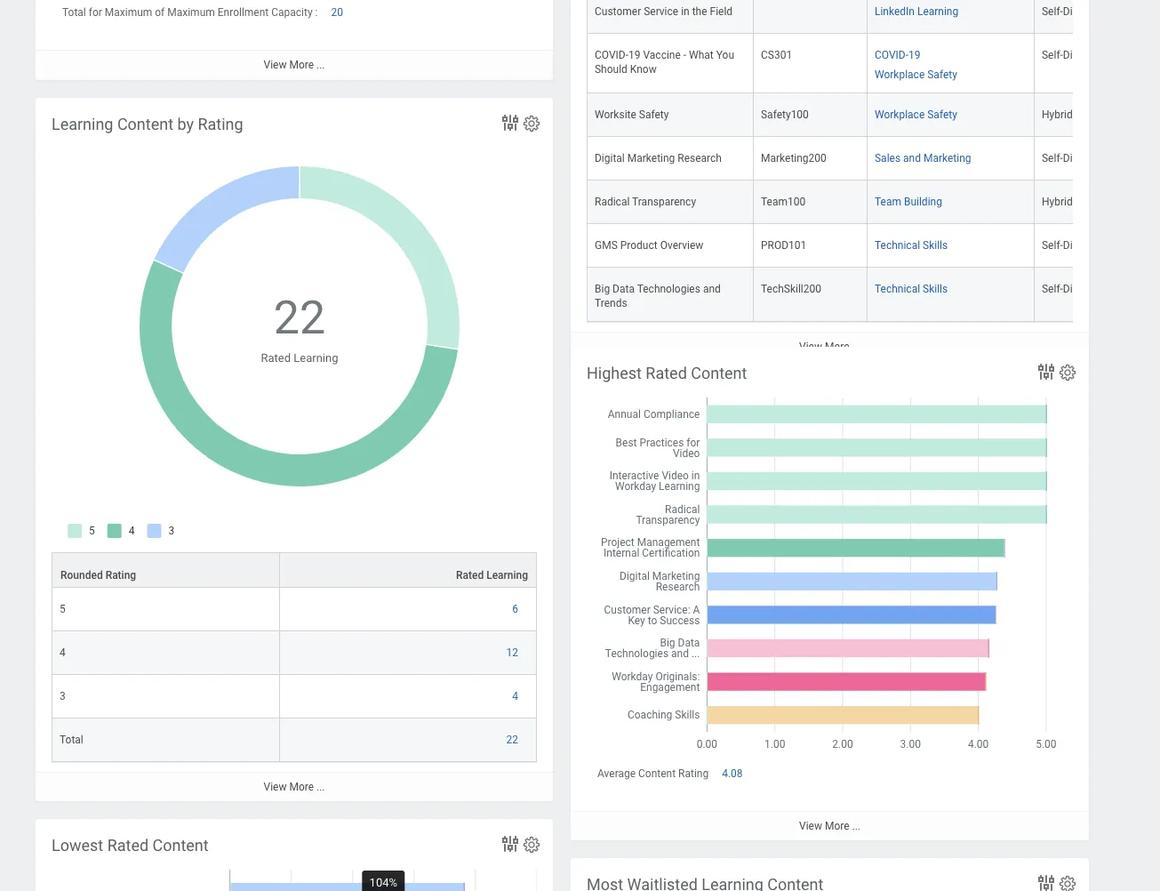 Task type: describe. For each thing, give the bounding box(es) containing it.
more inside highest rated content element
[[825, 820, 850, 833]]

technical skills link for techskill200
[[875, 279, 948, 295]]

lowest
[[52, 836, 103, 855]]

digital
[[595, 152, 625, 164]]

view more ... inside most popular media / courses element
[[800, 341, 861, 353]]

linkedin
[[875, 5, 915, 17]]

the
[[693, 5, 708, 17]]

rounded
[[60, 569, 103, 582]]

row containing customer service in the field
[[587, 0, 1161, 33]]

covid-19 vaccine - what you should know
[[595, 49, 737, 75]]

1 horizontal spatial and
[[904, 152, 921, 164]]

view inside learning content by rating element
[[264, 781, 287, 794]]

hybrid for team building
[[1042, 196, 1073, 208]]

... inside course offering enrollments & max capacity element
[[317, 59, 325, 72]]

most popular media / courses element
[[571, 0, 1161, 361]]

rounded rating button
[[52, 553, 279, 587]]

research
[[678, 152, 722, 164]]

team building link
[[875, 192, 943, 208]]

1 marketing from the left
[[628, 152, 675, 164]]

skills for techskill200
[[923, 283, 948, 295]]

row containing gms product overview
[[587, 224, 1161, 268]]

self-directed element for cs301
[[1042, 45, 1103, 61]]

worksite safety
[[595, 108, 669, 121]]

self-directed for prod101
[[1042, 239, 1103, 252]]

covid-19
[[875, 49, 921, 61]]

2 marketing from the left
[[924, 152, 972, 164]]

data
[[613, 283, 635, 295]]

view inside highest rated content element
[[800, 820, 823, 833]]

view more ... inside learning content by rating element
[[264, 781, 325, 794]]

overview
[[661, 239, 704, 252]]

self-directed element for marketing200
[[1042, 148, 1103, 164]]

gms
[[595, 239, 618, 252]]

hybrid for workplace safety
[[1042, 108, 1073, 121]]

technologies
[[637, 283, 701, 295]]

learning inside 22 rated learning
[[294, 351, 338, 364]]

4.08
[[722, 768, 743, 780]]

average
[[598, 768, 636, 780]]

big
[[595, 283, 610, 295]]

enrollment
[[218, 6, 269, 19]]

safety inside items selected list
[[928, 68, 958, 81]]

20 button
[[331, 6, 346, 20]]

configure lowest rated content image
[[522, 835, 542, 855]]

team building
[[875, 196, 943, 208]]

6 button
[[513, 602, 521, 617]]

rounded rating
[[60, 569, 136, 582]]

workplace safety inside items selected list
[[875, 68, 958, 81]]

should
[[595, 63, 628, 75]]

team
[[875, 196, 902, 208]]

gms product overview
[[595, 239, 704, 252]]

customer service in the field
[[595, 5, 733, 17]]

average content rating
[[598, 768, 709, 780]]

sales
[[875, 152, 901, 164]]

configure and view chart data image for highest rated content
[[1036, 361, 1058, 382]]

19 vaccine
[[629, 49, 681, 61]]

2 workplace from the top
[[875, 108, 925, 121]]

technical skills for prod101
[[875, 239, 948, 252]]

sales and marketing
[[875, 152, 972, 164]]

3
[[60, 690, 66, 703]]

total element
[[60, 730, 83, 746]]

... inside most popular media / courses element
[[853, 341, 861, 353]]

know
[[630, 63, 657, 75]]

service
[[644, 5, 679, 17]]

learning inside popup button
[[487, 569, 528, 582]]

directed for cs301
[[1064, 49, 1103, 61]]

1 horizontal spatial rating
[[198, 115, 243, 133]]

12
[[507, 647, 519, 659]]

4 inside button
[[513, 690, 519, 703]]

self- for cs301
[[1042, 49, 1064, 61]]

-
[[684, 49, 687, 61]]

configure and view chart data image
[[500, 833, 521, 855]]

what
[[689, 49, 714, 61]]

self-directed element for techskill200
[[1042, 279, 1103, 295]]

rated learning
[[456, 569, 528, 582]]

hybrid element for safety
[[1042, 105, 1073, 121]]

big data technologies and trends
[[595, 283, 724, 309]]

22 rated learning
[[261, 291, 338, 364]]

transparency
[[632, 196, 697, 208]]

22 for 22 rated learning
[[274, 291, 326, 345]]

self-directed for cs301
[[1042, 49, 1103, 61]]

total for total element
[[60, 734, 83, 746]]

more inside learning content by rating element
[[289, 781, 314, 794]]

self- for marketing200
[[1042, 152, 1064, 164]]

... inside highest rated content element
[[853, 820, 861, 833]]

building
[[905, 196, 943, 208]]

workplace inside items selected list
[[875, 68, 925, 81]]

skills for prod101
[[923, 239, 948, 252]]

self- for prod101
[[1042, 239, 1064, 252]]

learning inside most popular media / courses element
[[918, 5, 959, 17]]

marketing200
[[761, 152, 827, 164]]

lowest rated content
[[52, 836, 209, 855]]

rated for highest
[[646, 364, 687, 382]]

row containing 3
[[52, 675, 537, 719]]

cs301
[[761, 49, 793, 61]]



Task type: locate. For each thing, give the bounding box(es) containing it.
1 vertical spatial technical skills link
[[875, 279, 948, 295]]

2 vertical spatial rating
[[679, 768, 709, 780]]

self- for techskill200
[[1042, 283, 1064, 295]]

0 horizontal spatial covid-
[[595, 49, 629, 61]]

maximum
[[105, 6, 152, 19], [167, 6, 215, 19]]

0 horizontal spatial 22 button
[[274, 287, 328, 349]]

and right sales on the top
[[904, 152, 921, 164]]

2 self- from the top
[[1042, 49, 1064, 61]]

row containing covid-19 vaccine - what you should know
[[587, 33, 1161, 93]]

maximum right of
[[167, 6, 215, 19]]

4 directed from the top
[[1064, 239, 1103, 252]]

1 vertical spatial workplace
[[875, 108, 925, 121]]

course offering enrollments & max capacity element
[[36, 0, 553, 80]]

for
[[89, 6, 102, 19]]

capacity
[[271, 6, 313, 19]]

1 vertical spatial 22 button
[[507, 733, 521, 747]]

total left for
[[62, 6, 86, 19]]

self-directed element for prod101
[[1042, 236, 1103, 252]]

workplace safety link down 19
[[875, 65, 958, 81]]

you
[[717, 49, 735, 61]]

5 self- from the top
[[1042, 283, 1064, 295]]

by
[[177, 115, 194, 133]]

6
[[513, 603, 519, 616]]

22 for 22
[[507, 734, 519, 746]]

rated learning button
[[280, 553, 536, 587]]

1 vertical spatial workplace safety
[[875, 108, 958, 121]]

0 vertical spatial technical skills
[[875, 239, 948, 252]]

team100
[[761, 196, 806, 208]]

row containing 4
[[52, 632, 537, 675]]

linkedin learning link
[[875, 1, 959, 17]]

configure and view chart data image left configure most waitlisted learning content icon
[[1036, 873, 1058, 891]]

view more ... inside highest rated content element
[[800, 820, 861, 833]]

safety down linkedin learning
[[928, 68, 958, 81]]

workplace
[[875, 68, 925, 81], [875, 108, 925, 121]]

in
[[681, 5, 690, 17]]

directed for prod101
[[1064, 239, 1103, 252]]

1 vertical spatial hybrid
[[1042, 196, 1073, 208]]

1 self-directed element from the top
[[1042, 1, 1103, 17]]

covid- for 19 vaccine
[[595, 49, 629, 61]]

workplace safety up sales and marketing link
[[875, 108, 958, 121]]

workplace safety link up sales and marketing link
[[875, 105, 958, 121]]

0 horizontal spatial and
[[703, 283, 721, 295]]

0 horizontal spatial marketing
[[628, 152, 675, 164]]

workplace safety link inside items selected list
[[875, 65, 958, 81]]

directed for marketing200
[[1064, 152, 1103, 164]]

1 horizontal spatial marketing
[[924, 152, 972, 164]]

lowest rated content element
[[36, 819, 553, 891]]

directed for techskill200
[[1064, 283, 1103, 295]]

2 workplace safety from the top
[[875, 108, 958, 121]]

1 workplace safety link from the top
[[875, 65, 958, 81]]

view inside course offering enrollments & max capacity element
[[264, 59, 287, 72]]

1 technical from the top
[[875, 239, 921, 252]]

0 vertical spatial rating
[[198, 115, 243, 133]]

marketing right the digital
[[628, 152, 675, 164]]

and
[[904, 152, 921, 164], [703, 283, 721, 295]]

safety
[[928, 68, 958, 81], [639, 108, 669, 121], [928, 108, 958, 121]]

technical skills link for prod101
[[875, 236, 948, 252]]

1 horizontal spatial maximum
[[167, 6, 215, 19]]

row containing radical transparency
[[587, 180, 1161, 224]]

configure most waitlisted learning content image
[[1058, 874, 1078, 891]]

2 skills from the top
[[923, 283, 948, 295]]

cell
[[754, 0, 868, 33]]

0 vertical spatial 22
[[274, 291, 326, 345]]

1 self- from the top
[[1042, 5, 1064, 17]]

1 workplace safety from the top
[[875, 68, 958, 81]]

1 vertical spatial workplace safety link
[[875, 105, 958, 121]]

4 self-directed element from the top
[[1042, 236, 1103, 252]]

1 vertical spatial hybrid element
[[1042, 192, 1073, 208]]

safety100
[[761, 108, 809, 121]]

learning content by rating element
[[36, 98, 553, 802]]

4 button
[[513, 689, 521, 704]]

4.08 button
[[722, 767, 746, 781]]

3 self-directed from the top
[[1042, 152, 1103, 164]]

22 button
[[274, 287, 328, 349], [507, 733, 521, 747]]

row containing worksite safety
[[587, 93, 1161, 137]]

row containing 5
[[52, 588, 537, 632]]

... inside learning content by rating element
[[317, 781, 325, 794]]

1 skills from the top
[[923, 239, 948, 252]]

4
[[60, 647, 66, 659], [513, 690, 519, 703]]

safety right worksite
[[639, 108, 669, 121]]

technical skills
[[875, 239, 948, 252], [875, 283, 948, 295]]

more inside most popular media / courses element
[[825, 341, 850, 353]]

1 covid- from the left
[[595, 49, 629, 61]]

technical skills link
[[875, 236, 948, 252], [875, 279, 948, 295]]

1 horizontal spatial 22
[[507, 734, 519, 746]]

0 horizontal spatial rating
[[106, 569, 136, 582]]

hybrid element for building
[[1042, 192, 1073, 208]]

3 self- from the top
[[1042, 152, 1064, 164]]

0 vertical spatial hybrid element
[[1042, 105, 1073, 121]]

rating inside highest rated content element
[[679, 768, 709, 780]]

rating inside popup button
[[106, 569, 136, 582]]

covid- down "linkedin"
[[875, 49, 909, 61]]

covid- inside covid-19 link
[[875, 49, 909, 61]]

configure and view chart data image left configure learning content by rating "image" on the top left
[[500, 112, 521, 133]]

product
[[621, 239, 658, 252]]

0 vertical spatial workplace safety
[[875, 68, 958, 81]]

22 inside 22 rated learning
[[274, 291, 326, 345]]

1 technical skills link from the top
[[875, 236, 948, 252]]

more
[[289, 59, 314, 72], [825, 341, 850, 353], [289, 781, 314, 794], [825, 820, 850, 833]]

1 vertical spatial 4
[[513, 690, 519, 703]]

workplace up sales on the top
[[875, 108, 925, 121]]

2 maximum from the left
[[167, 6, 215, 19]]

2 hybrid element from the top
[[1042, 192, 1073, 208]]

1 maximum from the left
[[105, 6, 152, 19]]

view inside most popular media / courses element
[[800, 341, 823, 353]]

2 vertical spatial configure and view chart data image
[[1036, 873, 1058, 891]]

4 down 12 button
[[513, 690, 519, 703]]

4 down 5
[[60, 647, 66, 659]]

5 directed from the top
[[1064, 283, 1103, 295]]

total for total for maximum of maximum enrollment capacity :
[[62, 6, 86, 19]]

of
[[155, 6, 165, 19]]

self-directed for marketing200
[[1042, 152, 1103, 164]]

total
[[62, 6, 86, 19], [60, 734, 83, 746]]

items selected list
[[875, 45, 986, 82]]

2 covid- from the left
[[875, 49, 909, 61]]

1 hybrid element from the top
[[1042, 105, 1073, 121]]

techskill200
[[761, 283, 822, 295]]

1 vertical spatial technical skills
[[875, 283, 948, 295]]

workplace down covid-19
[[875, 68, 925, 81]]

covid-
[[595, 49, 629, 61], [875, 49, 909, 61]]

2 self-directed element from the top
[[1042, 45, 1103, 61]]

2 directed from the top
[[1064, 49, 1103, 61]]

and right technologies
[[703, 283, 721, 295]]

22
[[274, 291, 326, 345], [507, 734, 519, 746]]

trends
[[595, 297, 628, 309]]

configure and view chart data image inside learning content by rating element
[[500, 112, 521, 133]]

self-directed element
[[1042, 1, 1103, 17], [1042, 45, 1103, 61], [1042, 148, 1103, 164], [1042, 236, 1103, 252], [1042, 279, 1103, 295]]

technical for prod101
[[875, 239, 921, 252]]

1 vertical spatial rating
[[106, 569, 136, 582]]

cell inside most popular media / courses element
[[754, 0, 868, 33]]

learning content by rating
[[52, 115, 243, 133]]

2 technical from the top
[[875, 283, 921, 295]]

rated inside 22 rated learning
[[261, 351, 291, 364]]

radical
[[595, 196, 630, 208]]

row containing rounded rating
[[52, 552, 537, 588]]

rating
[[198, 115, 243, 133], [106, 569, 136, 582], [679, 768, 709, 780]]

maximum left of
[[105, 6, 152, 19]]

1 workplace from the top
[[875, 68, 925, 81]]

1 vertical spatial total
[[60, 734, 83, 746]]

and inside the 'big data technologies and trends'
[[703, 283, 721, 295]]

0 vertical spatial workplace safety link
[[875, 65, 958, 81]]

rated for lowest
[[107, 836, 149, 855]]

highest rated content
[[587, 364, 748, 382]]

digital marketing research
[[595, 152, 722, 164]]

0 vertical spatial 4
[[60, 647, 66, 659]]

0 horizontal spatial maximum
[[105, 6, 152, 19]]

content
[[117, 115, 173, 133], [691, 364, 748, 382], [639, 768, 676, 780], [153, 836, 209, 855]]

3 self-directed element from the top
[[1042, 148, 1103, 164]]

rating left 4.08
[[679, 768, 709, 780]]

marketing up building
[[924, 152, 972, 164]]

radical transparency
[[595, 196, 697, 208]]

covid- inside covid-19 vaccine - what you should know
[[595, 49, 629, 61]]

0 vertical spatial hybrid
[[1042, 108, 1073, 121]]

technical
[[875, 239, 921, 252], [875, 283, 921, 295]]

1 self-directed from the top
[[1042, 5, 1103, 17]]

1 horizontal spatial 4
[[513, 690, 519, 703]]

1 vertical spatial 22
[[507, 734, 519, 746]]

...
[[317, 59, 325, 72], [853, 341, 861, 353], [317, 781, 325, 794], [853, 820, 861, 833]]

highest
[[587, 364, 642, 382]]

highest rated content element
[[571, 347, 1090, 841]]

directed
[[1064, 5, 1103, 17], [1064, 49, 1103, 61], [1064, 152, 1103, 164], [1064, 239, 1103, 252], [1064, 283, 1103, 295]]

row containing digital marketing research
[[587, 137, 1161, 180]]

2 self-directed from the top
[[1042, 49, 1103, 61]]

4 self-directed from the top
[[1042, 239, 1103, 252]]

4 self- from the top
[[1042, 239, 1064, 252]]

total for maximum of maximum enrollment capacity :
[[62, 6, 318, 19]]

self-
[[1042, 5, 1064, 17], [1042, 49, 1064, 61], [1042, 152, 1064, 164], [1042, 239, 1064, 252], [1042, 283, 1064, 295]]

sales and marketing link
[[875, 148, 972, 164]]

customer
[[595, 5, 641, 17]]

2 technical skills link from the top
[[875, 279, 948, 295]]

0 vertical spatial configure and view chart data image
[[500, 112, 521, 133]]

2 hybrid from the top
[[1042, 196, 1073, 208]]

2 technical skills from the top
[[875, 283, 948, 295]]

104%
[[370, 876, 398, 890]]

0 vertical spatial and
[[904, 152, 921, 164]]

covid- for 19
[[875, 49, 909, 61]]

hybrid
[[1042, 108, 1073, 121], [1042, 196, 1073, 208]]

total down 3
[[60, 734, 83, 746]]

5 self-directed element from the top
[[1042, 279, 1103, 295]]

:
[[315, 6, 318, 19]]

total inside row
[[60, 734, 83, 746]]

row
[[587, 0, 1161, 33], [587, 33, 1161, 93], [587, 93, 1161, 137], [587, 137, 1161, 180], [587, 180, 1161, 224], [587, 224, 1161, 268], [587, 268, 1161, 322], [52, 552, 537, 588], [52, 588, 537, 632], [52, 632, 537, 675], [52, 675, 537, 719], [52, 719, 537, 762]]

configure and view chart data image for learning content by rating
[[500, 112, 521, 133]]

3 directed from the top
[[1064, 152, 1103, 164]]

1 horizontal spatial covid-
[[875, 49, 909, 61]]

1 vertical spatial configure and view chart data image
[[1036, 361, 1058, 382]]

0 vertical spatial skills
[[923, 239, 948, 252]]

more inside course offering enrollments & max capacity element
[[289, 59, 314, 72]]

hybrid element
[[1042, 105, 1073, 121], [1042, 192, 1073, 208]]

rating right rounded
[[106, 569, 136, 582]]

linkedin learning
[[875, 5, 959, 17]]

view more ... inside course offering enrollments & max capacity element
[[264, 59, 325, 72]]

rating right by
[[198, 115, 243, 133]]

1 vertical spatial skills
[[923, 283, 948, 295]]

configure and view chart data image left configure highest rated content image on the top right
[[1036, 361, 1058, 382]]

0 vertical spatial workplace
[[875, 68, 925, 81]]

covid- up should
[[595, 49, 629, 61]]

0 vertical spatial 22 button
[[274, 287, 328, 349]]

1 technical skills from the top
[[875, 239, 948, 252]]

technical skills for techskill200
[[875, 283, 948, 295]]

prod101
[[761, 239, 807, 252]]

view
[[264, 59, 287, 72], [800, 341, 823, 353], [264, 781, 287, 794], [800, 820, 823, 833]]

total inside course offering enrollments & max capacity element
[[62, 6, 86, 19]]

19
[[909, 49, 921, 61]]

2 workplace safety link from the top
[[875, 105, 958, 121]]

rated for 22
[[261, 351, 291, 364]]

self-directed for techskill200
[[1042, 283, 1103, 295]]

0 vertical spatial total
[[62, 6, 86, 19]]

configure and view chart data image
[[500, 112, 521, 133], [1036, 361, 1058, 382], [1036, 873, 1058, 891]]

configure highest rated content image
[[1058, 363, 1078, 382]]

1 horizontal spatial 22 button
[[507, 733, 521, 747]]

covid-19 link
[[875, 45, 921, 61]]

20
[[331, 6, 343, 19]]

1 vertical spatial and
[[703, 283, 721, 295]]

configure learning content by rating image
[[522, 114, 542, 133]]

learning
[[918, 5, 959, 17], [52, 115, 113, 133], [294, 351, 338, 364], [487, 569, 528, 582]]

0 horizontal spatial 4
[[60, 647, 66, 659]]

rated
[[261, 351, 291, 364], [646, 364, 687, 382], [456, 569, 484, 582], [107, 836, 149, 855]]

workplace safety
[[875, 68, 958, 81], [875, 108, 958, 121]]

0 horizontal spatial 22
[[274, 291, 326, 345]]

1 directed from the top
[[1064, 5, 1103, 17]]

0 vertical spatial technical skills link
[[875, 236, 948, 252]]

2 horizontal spatial rating
[[679, 768, 709, 780]]

0 vertical spatial technical
[[875, 239, 921, 252]]

row containing total
[[52, 719, 537, 762]]

safety up sales and marketing link
[[928, 108, 958, 121]]

workplace safety down 19
[[875, 68, 958, 81]]

field
[[710, 5, 733, 17]]

5
[[60, 603, 66, 616]]

12 button
[[507, 646, 521, 660]]

1 vertical spatial technical
[[875, 283, 921, 295]]

technical for techskill200
[[875, 283, 921, 295]]

worksite
[[595, 108, 637, 121]]

1 hybrid from the top
[[1042, 108, 1073, 121]]

5 self-directed from the top
[[1042, 283, 1103, 295]]

row containing big data technologies and trends
[[587, 268, 1161, 322]]

rated inside popup button
[[456, 569, 484, 582]]



Task type: vqa. For each thing, say whether or not it's contained in the screenshot.
left Configure and view chart data icon
yes



